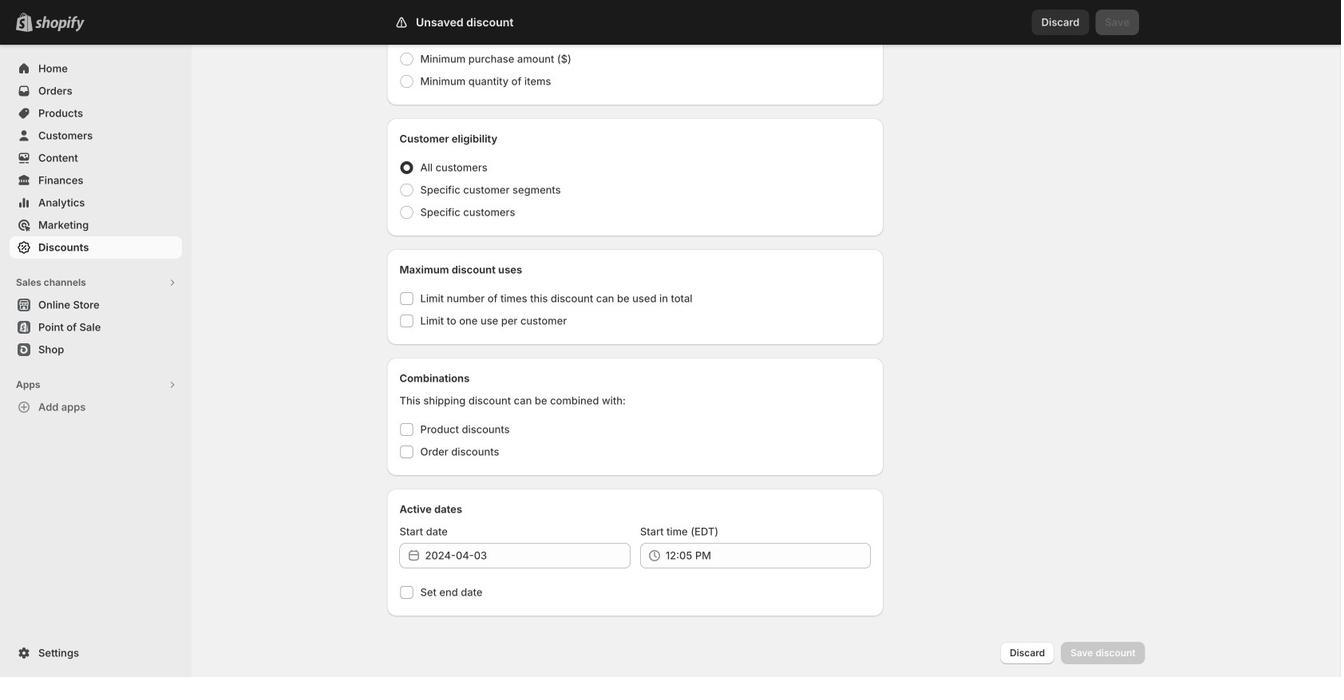 Task type: vqa. For each thing, say whether or not it's contained in the screenshot.
Shopify image on the left top of the page
yes



Task type: describe. For each thing, give the bounding box(es) containing it.
shopify image
[[35, 16, 85, 32]]



Task type: locate. For each thing, give the bounding box(es) containing it.
YYYY-MM-DD text field
[[425, 543, 631, 569]]

Enter time text field
[[666, 543, 871, 569]]



